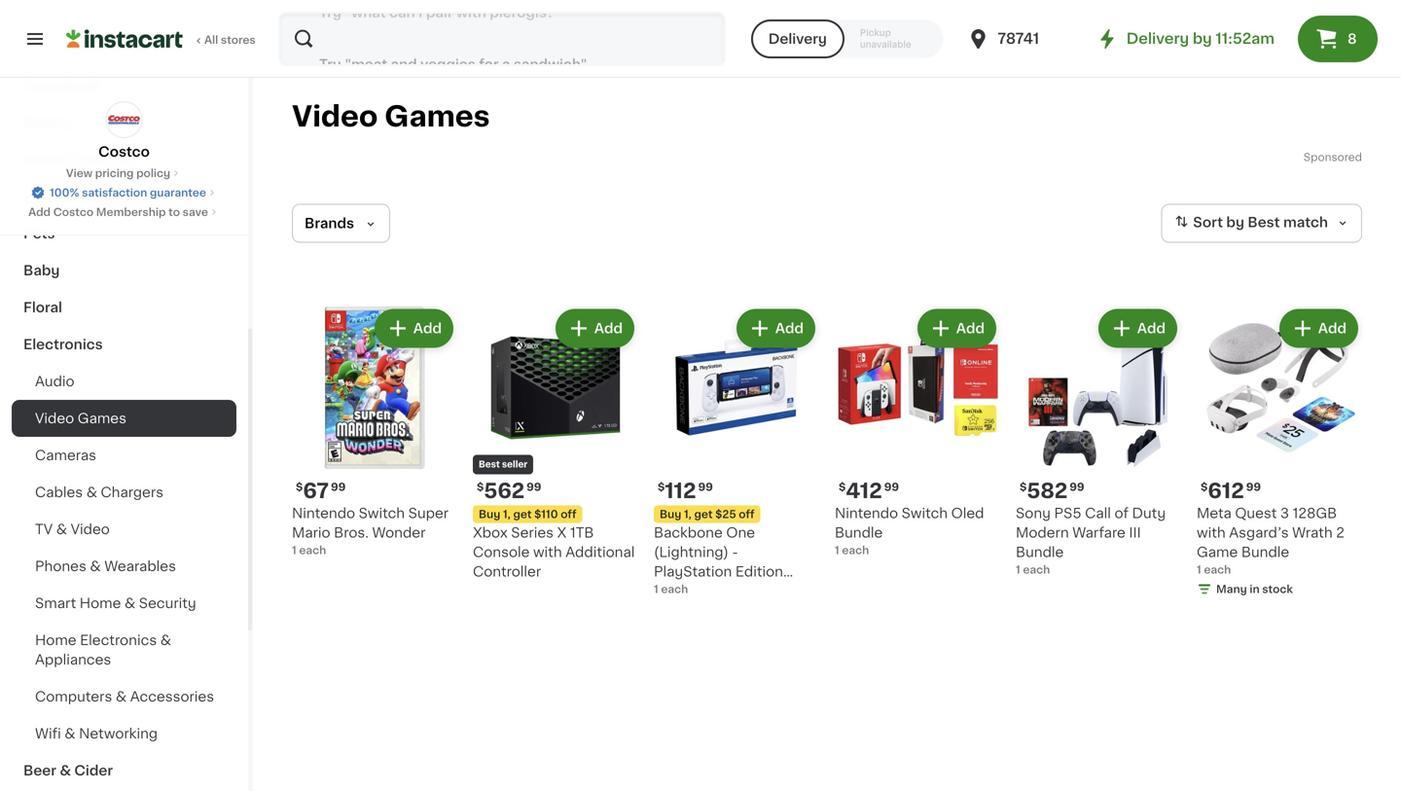 Task type: locate. For each thing, give the bounding box(es) containing it.
seller
[[502, 460, 528, 469]]

1 vertical spatial electronics
[[80, 634, 157, 647]]

1 buy from the left
[[479, 509, 501, 520]]

home electronics & appliances link
[[12, 622, 237, 679]]

2 product group from the left
[[473, 305, 639, 582]]

buy up xbox
[[479, 509, 501, 520]]

1 down mario
[[292, 545, 297, 556]]

1 horizontal spatial buy
[[660, 509, 682, 520]]

& right the wifi
[[65, 727, 76, 741]]

2 1, from the left
[[684, 509, 692, 520]]

99 up buy 1, get $110 off
[[527, 482, 542, 493]]

buy for 562
[[479, 509, 501, 520]]

& inside tv & video link
[[56, 523, 67, 536]]

99 inside $ 562 99
[[527, 482, 542, 493]]

& down phones & wearables 'link'
[[125, 597, 136, 610]]

1 1, from the left
[[503, 509, 511, 520]]

1 vertical spatial controller
[[654, 604, 722, 618]]

11:52am
[[1216, 32, 1275, 46]]

$ inside $ 112 99
[[658, 482, 665, 493]]

brands
[[305, 217, 354, 230]]

99 for 562
[[527, 482, 542, 493]]

game
[[1197, 546, 1239, 559]]

nintendo for 67
[[292, 507, 355, 520]]

$ up nintendo switch oled bundle 1 each on the right of page
[[839, 482, 846, 493]]

with down meta
[[1197, 526, 1226, 540]]

0 vertical spatial best
[[1248, 216, 1281, 229]]

gaming
[[704, 585, 758, 598]]

wifi & networking link
[[12, 716, 237, 753]]

& inside computers & accessories link
[[116, 690, 127, 704]]

switch for 412
[[902, 507, 948, 520]]

delivery
[[1127, 32, 1190, 46], [769, 32, 827, 46]]

1 horizontal spatial 1,
[[684, 509, 692, 520]]

electronics up audio at the left of page
[[23, 338, 103, 351]]

1 horizontal spatial nintendo
[[835, 507, 899, 520]]

each inside sony ps5 call of duty modern warfare iii bundle 1 each
[[1024, 565, 1051, 575]]

get up series
[[513, 509, 532, 520]]

add button for 612
[[1282, 311, 1357, 346]]

1 horizontal spatial switch
[[902, 507, 948, 520]]

2 off from the left
[[739, 509, 755, 520]]

3 99 from the left
[[698, 482, 713, 493]]

0 horizontal spatial switch
[[359, 507, 405, 520]]

5 $ from the left
[[1020, 482, 1027, 493]]

tv
[[35, 523, 53, 536]]

electronics down smart home & security
[[80, 634, 157, 647]]

99 right 67
[[331, 482, 346, 493]]

$ 112 99
[[658, 481, 713, 501]]

0 horizontal spatial delivery
[[769, 32, 827, 46]]

$ 562 99
[[477, 481, 542, 501]]

99 inside '$ 582 99'
[[1070, 482, 1085, 493]]

1, for 562
[[503, 509, 511, 520]]

membership
[[96, 207, 166, 218]]

bakery link
[[12, 104, 237, 141]]

pets link
[[12, 215, 237, 252]]

delivery inside delivery button
[[769, 32, 827, 46]]

switch left oled
[[902, 507, 948, 520]]

2 buy from the left
[[660, 509, 682, 520]]

bundle down modern
[[1016, 546, 1064, 559]]

many
[[1217, 584, 1248, 595]]

by for sort
[[1227, 216, 1245, 229]]

1 product group from the left
[[292, 305, 458, 558]]

nintendo inside nintendo switch super mario bros. wonder 1 each
[[292, 507, 355, 520]]

1 off from the left
[[561, 509, 577, 520]]

99 up quest
[[1247, 482, 1262, 493]]

best left seller
[[479, 460, 500, 469]]

best inside product group
[[479, 460, 500, 469]]

2 switch from the left
[[902, 507, 948, 520]]

1 vertical spatial with
[[533, 546, 562, 559]]

cables
[[35, 486, 83, 499]]

1 each
[[654, 584, 689, 595]]

0 horizontal spatial off
[[561, 509, 577, 520]]

4 $ from the left
[[839, 482, 846, 493]]

floral link
[[12, 289, 237, 326]]

switch inside nintendo switch oled bundle 1 each
[[902, 507, 948, 520]]

best seller
[[479, 460, 528, 469]]

1 inside meta quest 3 128gb with asgard's wrath 2 game bundle 1 each
[[1197, 565, 1202, 575]]

sony ps5 call of duty modern warfare iii bundle 1 each
[[1016, 507, 1166, 575]]

all
[[204, 35, 218, 45]]

1 vertical spatial games
[[78, 412, 127, 425]]

99 right 412
[[885, 482, 900, 493]]

1 horizontal spatial with
[[1197, 526, 1226, 540]]

each
[[299, 545, 326, 556], [842, 545, 870, 556], [1024, 565, 1051, 575], [1205, 565, 1232, 575], [661, 584, 689, 595]]

99 inside $ 112 99
[[698, 482, 713, 493]]

many in stock
[[1217, 584, 1294, 595]]

& right "phones"
[[90, 560, 101, 573]]

0 horizontal spatial costco
[[53, 207, 94, 218]]

wifi
[[35, 727, 61, 741]]

quest
[[1236, 507, 1278, 520]]

& down view
[[78, 190, 89, 203]]

1 99 from the left
[[331, 482, 346, 493]]

each down 412
[[842, 545, 870, 556]]

costco logo image
[[106, 101, 143, 138]]

6 99 from the left
[[1247, 482, 1262, 493]]

off for 562
[[561, 509, 577, 520]]

wrath
[[1293, 526, 1333, 540]]

& inside cables & chargers link
[[86, 486, 97, 499]]

off
[[561, 509, 577, 520], [739, 509, 755, 520]]

by left 11:52am
[[1193, 32, 1213, 46]]

& inside meat & seafood link
[[63, 153, 74, 166]]

$ inside $ 562 99
[[477, 482, 484, 493]]

nintendo down $ 67 99
[[292, 507, 355, 520]]

$ up mario
[[296, 482, 303, 493]]

backbone one (lightning) - playstation edition mobile gaming controller for iphone
[[654, 526, 796, 618]]

pricing
[[95, 168, 134, 179]]

1 vertical spatial home
[[35, 634, 77, 647]]

1 switch from the left
[[359, 507, 405, 520]]

wearables
[[104, 560, 176, 573]]

baby link
[[12, 252, 237, 289]]

1 down game on the bottom right of page
[[1197, 565, 1202, 575]]

buy down 112
[[660, 509, 682, 520]]

& right beer
[[60, 764, 71, 778]]

& inside wifi & networking link
[[65, 727, 76, 741]]

99 inside $ 67 99
[[331, 482, 346, 493]]

& for wearables
[[90, 560, 101, 573]]

$ down best seller
[[477, 482, 484, 493]]

sort
[[1194, 216, 1224, 229]]

1 horizontal spatial get
[[695, 509, 713, 520]]

3 product group from the left
[[654, 305, 820, 618]]

bundle inside meta quest 3 128gb with asgard's wrath 2 game bundle 1 each
[[1242, 546, 1290, 559]]

home up appliances
[[35, 634, 77, 647]]

612
[[1208, 481, 1245, 501]]

sony
[[1016, 507, 1051, 520]]

$
[[296, 482, 303, 493], [477, 482, 484, 493], [658, 482, 665, 493], [839, 482, 846, 493], [1020, 482, 1027, 493], [1201, 482, 1208, 493]]

0 vertical spatial video
[[292, 103, 378, 130]]

add button for 582
[[1101, 311, 1176, 346]]

0 horizontal spatial controller
[[473, 565, 541, 579]]

each down mario
[[299, 545, 326, 556]]

each down game on the bottom right of page
[[1205, 565, 1232, 575]]

0 horizontal spatial by
[[1193, 32, 1213, 46]]

3
[[1281, 507, 1290, 520]]

99 right 112
[[698, 482, 713, 493]]

product group containing 67
[[292, 305, 458, 558]]

each down modern
[[1024, 565, 1051, 575]]

4 add button from the left
[[920, 311, 995, 346]]

6 add button from the left
[[1282, 311, 1357, 346]]

computers
[[35, 690, 112, 704]]

switch up wonder
[[359, 507, 405, 520]]

x
[[557, 526, 567, 540]]

5 99 from the left
[[1070, 482, 1085, 493]]

best left match
[[1248, 216, 1281, 229]]

super
[[409, 507, 449, 520]]

& inside "snacks & candy" link
[[78, 190, 89, 203]]

& up networking
[[116, 690, 127, 704]]

buy
[[479, 509, 501, 520], [660, 509, 682, 520]]

1 horizontal spatial delivery
[[1127, 32, 1190, 46]]

0 horizontal spatial 1,
[[503, 509, 511, 520]]

each inside meta quest 3 128gb with asgard's wrath 2 game bundle 1 each
[[1205, 565, 1232, 575]]

1 get from the left
[[513, 509, 532, 520]]

wonder
[[372, 526, 426, 540]]

costco
[[98, 145, 150, 159], [53, 207, 94, 218]]

bundle down 412
[[835, 526, 883, 540]]

computers & accessories
[[35, 690, 214, 704]]

1 vertical spatial video games
[[35, 412, 127, 425]]

2 horizontal spatial bundle
[[1242, 546, 1290, 559]]

$ up backbone
[[658, 482, 665, 493]]

with down x
[[533, 546, 562, 559]]

bundle down asgard's
[[1242, 546, 1290, 559]]

99 inside the $ 412 99
[[885, 482, 900, 493]]

0 vertical spatial controller
[[473, 565, 541, 579]]

2 get from the left
[[695, 509, 713, 520]]

1 inside sony ps5 call of duty modern warfare iii bundle 1 each
[[1016, 565, 1021, 575]]

costco down 'snacks & candy'
[[53, 207, 94, 218]]

get left $25
[[695, 509, 713, 520]]

all stores link
[[66, 12, 257, 66]]

99 up ps5
[[1070, 482, 1085, 493]]

with inside meta quest 3 128gb with asgard's wrath 2 game bundle 1 each
[[1197, 526, 1226, 540]]

1 horizontal spatial bundle
[[1016, 546, 1064, 559]]

add for nintendo switch super mario bros. wonder
[[414, 322, 442, 335]]

& inside beer & cider link
[[60, 764, 71, 778]]

off up one
[[739, 509, 755, 520]]

99
[[331, 482, 346, 493], [527, 482, 542, 493], [698, 482, 713, 493], [885, 482, 900, 493], [1070, 482, 1085, 493], [1247, 482, 1262, 493]]

modern
[[1016, 526, 1070, 540]]

nintendo down the $ 412 99
[[835, 507, 899, 520]]

best inside field
[[1248, 216, 1281, 229]]

policy
[[136, 168, 170, 179]]

0 vertical spatial home
[[80, 597, 121, 610]]

controller down mobile
[[654, 604, 722, 618]]

1 vertical spatial by
[[1227, 216, 1245, 229]]

$ inside $ 67 99
[[296, 482, 303, 493]]

0 vertical spatial video games
[[292, 103, 490, 130]]

$ up meta
[[1201, 482, 1208, 493]]

switch inside nintendo switch super mario bros. wonder 1 each
[[359, 507, 405, 520]]

household
[[23, 79, 100, 92]]

& for seafood
[[63, 153, 74, 166]]

2 99 from the left
[[527, 482, 542, 493]]

$ up sony
[[1020, 482, 1027, 493]]

cameras
[[35, 449, 96, 462]]

& right the tv at the left
[[56, 523, 67, 536]]

save
[[183, 207, 208, 218]]

6 product group from the left
[[1197, 305, 1363, 601]]

off up x
[[561, 509, 577, 520]]

bundle inside sony ps5 call of duty modern warfare iii bundle 1 each
[[1016, 546, 1064, 559]]

0 vertical spatial by
[[1193, 32, 1213, 46]]

& for candy
[[78, 190, 89, 203]]

1 horizontal spatial best
[[1248, 216, 1281, 229]]

one
[[727, 526, 755, 540]]

99 inside the $ 612 99
[[1247, 482, 1262, 493]]

0 horizontal spatial best
[[479, 460, 500, 469]]

5 add button from the left
[[1101, 311, 1176, 346]]

snacks
[[23, 190, 74, 203]]

meta quest 3 128gb with asgard's wrath 2 game bundle 1 each
[[1197, 507, 1345, 575]]

0 horizontal spatial games
[[78, 412, 127, 425]]

appliances
[[35, 653, 111, 667]]

1 down playstation
[[654, 584, 659, 595]]

1 vertical spatial best
[[479, 460, 500, 469]]

1, down $ 562 99 at the bottom of the page
[[503, 509, 511, 520]]

by for delivery
[[1193, 32, 1213, 46]]

2 nintendo from the left
[[835, 507, 899, 520]]

0 vertical spatial electronics
[[23, 338, 103, 351]]

& inside phones & wearables 'link'
[[90, 560, 101, 573]]

1 down modern
[[1016, 565, 1021, 575]]

0 horizontal spatial video games
[[35, 412, 127, 425]]

audio link
[[12, 363, 237, 400]]

3 $ from the left
[[658, 482, 665, 493]]

0 horizontal spatial home
[[35, 634, 77, 647]]

1 add button from the left
[[377, 311, 452, 346]]

delivery by 11:52am link
[[1096, 27, 1275, 51]]

&
[[63, 153, 74, 166], [78, 190, 89, 203], [86, 486, 97, 499], [56, 523, 67, 536], [90, 560, 101, 573], [125, 597, 136, 610], [160, 634, 171, 647], [116, 690, 127, 704], [65, 727, 76, 741], [60, 764, 71, 778]]

0 vertical spatial with
[[1197, 526, 1226, 540]]

cameras link
[[12, 437, 237, 474]]

best
[[1248, 216, 1281, 229], [479, 460, 500, 469]]

each inside nintendo switch oled bundle 1 each
[[842, 545, 870, 556]]

4 product group from the left
[[835, 305, 1001, 558]]

& down the security at the left of page
[[160, 634, 171, 647]]

1 nintendo from the left
[[292, 507, 355, 520]]

$ inside the $ 612 99
[[1201, 482, 1208, 493]]

& right cables
[[86, 486, 97, 499]]

for
[[726, 604, 745, 618]]

delivery inside delivery by 11:52am link
[[1127, 32, 1190, 46]]

costco up view pricing policy "link" on the left top
[[98, 145, 150, 159]]

1 horizontal spatial controller
[[654, 604, 722, 618]]

product group containing 612
[[1197, 305, 1363, 601]]

0 horizontal spatial bundle
[[835, 526, 883, 540]]

snacks & candy link
[[12, 178, 237, 215]]

1 horizontal spatial home
[[80, 597, 121, 610]]

99 for 67
[[331, 482, 346, 493]]

$ inside '$ 582 99'
[[1020, 482, 1027, 493]]

beer & cider link
[[12, 753, 237, 790]]

1 down the $ 412 99
[[835, 545, 840, 556]]

product group containing 562
[[473, 305, 639, 582]]

home down phones & wearables
[[80, 597, 121, 610]]

best for best seller
[[479, 460, 500, 469]]

cables & chargers
[[35, 486, 164, 499]]

1 horizontal spatial games
[[385, 103, 490, 130]]

0 horizontal spatial buy
[[479, 509, 501, 520]]

0 horizontal spatial with
[[533, 546, 562, 559]]

by inside field
[[1227, 216, 1245, 229]]

games inside video games link
[[78, 412, 127, 425]]

by right sort
[[1227, 216, 1245, 229]]

1 horizontal spatial by
[[1227, 216, 1245, 229]]

4 99 from the left
[[885, 482, 900, 493]]

$ for 562
[[477, 482, 484, 493]]

nintendo inside nintendo switch oled bundle 1 each
[[835, 507, 899, 520]]

1, for 112
[[684, 509, 692, 520]]

add button
[[377, 311, 452, 346], [558, 311, 633, 346], [739, 311, 814, 346], [920, 311, 995, 346], [1101, 311, 1176, 346], [1282, 311, 1357, 346]]

None search field
[[278, 12, 726, 66]]

electronics inside home electronics & appliances
[[80, 634, 157, 647]]

0 horizontal spatial nintendo
[[292, 507, 355, 520]]

1 horizontal spatial off
[[739, 509, 755, 520]]

1 vertical spatial costco
[[53, 207, 94, 218]]

1 $ from the left
[[296, 482, 303, 493]]

5 product group from the left
[[1016, 305, 1182, 578]]

$ inside the $ 412 99
[[839, 482, 846, 493]]

controller down 'console'
[[473, 565, 541, 579]]

product group
[[292, 305, 458, 558], [473, 305, 639, 582], [654, 305, 820, 618], [835, 305, 1001, 558], [1016, 305, 1182, 578], [1197, 305, 1363, 601]]

1, up backbone
[[684, 509, 692, 520]]

& up view
[[63, 153, 74, 166]]

delivery button
[[751, 19, 845, 58]]

2 vertical spatial video
[[71, 523, 110, 536]]

costco link
[[98, 101, 150, 162]]

warfare
[[1073, 526, 1126, 540]]

oled
[[952, 507, 985, 520]]

6 $ from the left
[[1201, 482, 1208, 493]]

1 horizontal spatial costco
[[98, 145, 150, 159]]

0 horizontal spatial get
[[513, 509, 532, 520]]

meat
[[23, 153, 59, 166]]

2 $ from the left
[[477, 482, 484, 493]]



Task type: describe. For each thing, give the bounding box(es) containing it.
1 horizontal spatial video games
[[292, 103, 490, 130]]

service type group
[[751, 19, 944, 58]]

call
[[1086, 507, 1112, 520]]

edition
[[736, 565, 784, 579]]

computers & accessories link
[[12, 679, 237, 716]]

add button for 67
[[377, 311, 452, 346]]

(lightning)
[[654, 546, 729, 559]]

112
[[665, 481, 697, 501]]

buy 1, get $110 off
[[479, 509, 577, 520]]

99 for 112
[[698, 482, 713, 493]]

bros.
[[334, 526, 369, 540]]

$ for 412
[[839, 482, 846, 493]]

add button for 412
[[920, 311, 995, 346]]

$ 67 99
[[296, 481, 346, 501]]

1 inside nintendo switch super mario bros. wonder 1 each
[[292, 545, 297, 556]]

beer
[[23, 764, 56, 778]]

1tb
[[570, 526, 594, 540]]

& for video
[[56, 523, 67, 536]]

add costco membership to save link
[[28, 204, 220, 220]]

& inside home electronics & appliances
[[160, 634, 171, 647]]

cider
[[74, 764, 113, 778]]

$ for 112
[[658, 482, 665, 493]]

home electronics & appliances
[[35, 634, 171, 667]]

bakery
[[23, 116, 73, 129]]

78741 button
[[967, 12, 1084, 66]]

67
[[303, 481, 329, 501]]

0 vertical spatial costco
[[98, 145, 150, 159]]

Search field
[[280, 14, 724, 64]]

add for sony ps5 call of duty modern warfare iii bundle
[[1138, 322, 1166, 335]]

audio
[[35, 375, 75, 388]]

mobile
[[654, 585, 701, 598]]

best match
[[1248, 216, 1329, 229]]

with inside xbox series x 1tb console with additional controller
[[533, 546, 562, 559]]

beer & cider
[[23, 764, 113, 778]]

100% satisfaction guarantee button
[[30, 181, 218, 201]]

1 inside nintendo switch oled bundle 1 each
[[835, 545, 840, 556]]

guarantee
[[150, 187, 206, 198]]

$110
[[535, 509, 558, 520]]

-
[[732, 546, 739, 559]]

all stores
[[204, 35, 256, 45]]

get for 562
[[513, 509, 532, 520]]

each inside nintendo switch super mario bros. wonder 1 each
[[299, 545, 326, 556]]

99 for 412
[[885, 482, 900, 493]]

controller inside xbox series x 1tb console with additional controller
[[473, 565, 541, 579]]

$ for 612
[[1201, 482, 1208, 493]]

phones & wearables link
[[12, 548, 237, 585]]

add for backbone one (lightning) - playstation edition mobile gaming controller for iphone
[[776, 322, 804, 335]]

add for xbox series x 1tb console with additional controller
[[595, 322, 623, 335]]

backbone
[[654, 526, 723, 540]]

switch for 67
[[359, 507, 405, 520]]

bundle inside nintendo switch oled bundle 1 each
[[835, 526, 883, 540]]

seafood
[[77, 153, 136, 166]]

99 for 582
[[1070, 482, 1085, 493]]

& for cider
[[60, 764, 71, 778]]

product group containing 112
[[654, 305, 820, 618]]

$25
[[716, 509, 737, 520]]

tv & video link
[[12, 511, 237, 548]]

accessories
[[130, 690, 214, 704]]

add for meta quest 3 128gb with asgard's wrath 2 game bundle
[[1319, 322, 1347, 335]]

ps5
[[1055, 507, 1082, 520]]

best for best match
[[1248, 216, 1281, 229]]

wifi & networking
[[35, 727, 158, 741]]

100% satisfaction guarantee
[[50, 187, 206, 198]]

delivery for delivery
[[769, 32, 827, 46]]

$ 612 99
[[1201, 481, 1262, 501]]

8
[[1348, 32, 1358, 46]]

electronics link
[[12, 326, 237, 363]]

nintendo for 412
[[835, 507, 899, 520]]

$ 412 99
[[839, 481, 900, 501]]

$ for 582
[[1020, 482, 1027, 493]]

xbox series x 1tb console with additional controller
[[473, 526, 635, 579]]

99 for 612
[[1247, 482, 1262, 493]]

candy
[[92, 190, 139, 203]]

additional
[[566, 546, 635, 559]]

instacart logo image
[[66, 27, 183, 51]]

stock
[[1263, 584, 1294, 595]]

cables & chargers link
[[12, 474, 237, 511]]

meat & seafood
[[23, 153, 136, 166]]

satisfaction
[[82, 187, 147, 198]]

& for networking
[[65, 727, 76, 741]]

562
[[484, 481, 525, 501]]

meat & seafood link
[[12, 141, 237, 178]]

2 add button from the left
[[558, 311, 633, 346]]

home inside home electronics & appliances
[[35, 634, 77, 647]]

delivery for delivery by 11:52am
[[1127, 32, 1190, 46]]

100%
[[50, 187, 79, 198]]

582
[[1027, 481, 1068, 501]]

Best match Sort by field
[[1162, 204, 1363, 243]]

delivery by 11:52am
[[1127, 32, 1275, 46]]

in
[[1250, 584, 1260, 595]]

of
[[1115, 507, 1129, 520]]

smart home & security link
[[12, 585, 237, 622]]

$ for 67
[[296, 482, 303, 493]]

$ 582 99
[[1020, 481, 1085, 501]]

product group containing 412
[[835, 305, 1001, 558]]

to
[[169, 207, 180, 218]]

console
[[473, 546, 530, 559]]

duty
[[1133, 507, 1166, 520]]

& inside smart home & security link
[[125, 597, 136, 610]]

3 add button from the left
[[739, 311, 814, 346]]

add for nintendo switch oled bundle
[[957, 322, 985, 335]]

security
[[139, 597, 196, 610]]

0 vertical spatial games
[[385, 103, 490, 130]]

view pricing policy
[[66, 168, 170, 179]]

networking
[[79, 727, 158, 741]]

playstation
[[654, 565, 732, 579]]

128gb
[[1293, 507, 1338, 520]]

series
[[511, 526, 554, 540]]

get for 112
[[695, 509, 713, 520]]

nintendo switch oled bundle 1 each
[[835, 507, 985, 556]]

mario
[[292, 526, 331, 540]]

phones & wearables
[[35, 560, 176, 573]]

each down playstation
[[661, 584, 689, 595]]

& for chargers
[[86, 486, 97, 499]]

2
[[1337, 526, 1345, 540]]

1 vertical spatial video
[[35, 412, 74, 425]]

product group containing 582
[[1016, 305, 1182, 578]]

smart home & security
[[35, 597, 196, 610]]

tv & video
[[35, 523, 110, 536]]

view pricing policy link
[[66, 165, 182, 181]]

& for accessories
[[116, 690, 127, 704]]

buy for 112
[[660, 509, 682, 520]]

78741
[[998, 32, 1040, 46]]

off for 112
[[739, 509, 755, 520]]

spo
[[1304, 152, 1325, 163]]

controller inside backbone one (lightning) - playstation edition mobile gaming controller for iphone
[[654, 604, 722, 618]]

floral
[[23, 301, 62, 314]]



Task type: vqa. For each thing, say whether or not it's contained in the screenshot.
The Legend of Zelda Tears of the Kingdom - Nintendo Physical
no



